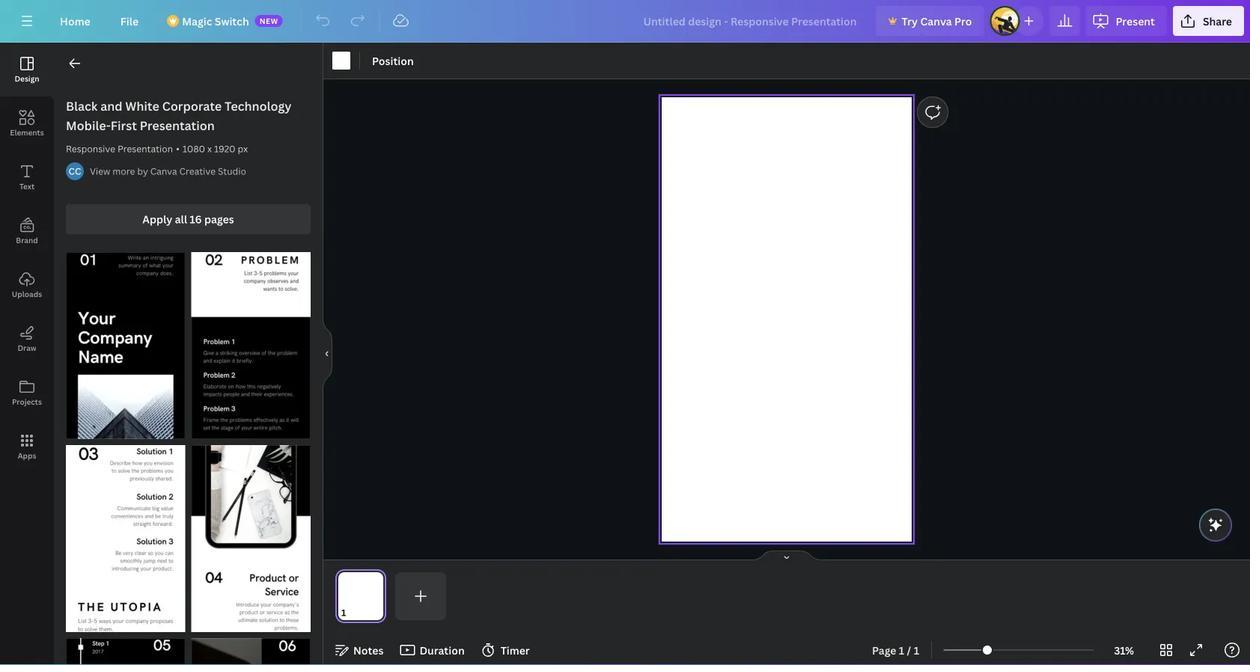 Task type: describe. For each thing, give the bounding box(es) containing it.
all
[[175, 212, 187, 226]]

design
[[15, 73, 39, 83]]

x
[[207, 143, 212, 155]]

1 vertical spatial canva
[[150, 165, 177, 177]]

file
[[120, 14, 139, 28]]

first
[[111, 118, 137, 134]]

1080 x 1920 px
[[182, 143, 248, 155]]

try canva pro button
[[876, 6, 984, 36]]

position
[[372, 54, 414, 68]]

apps button
[[0, 420, 54, 474]]

presentation inside black and white corporate technology mobile-first presentation
[[140, 118, 215, 134]]

apply all 16 pages
[[142, 212, 234, 226]]

studio
[[218, 165, 246, 177]]

view more by canva creative studio button
[[90, 164, 246, 179]]

projects button
[[0, 366, 54, 420]]

31%
[[1114, 643, 1134, 658]]

try canva pro
[[902, 14, 972, 28]]

hide image
[[323, 318, 332, 390]]

#ffffff image
[[332, 52, 350, 70]]

apply all 16 pages button
[[66, 204, 311, 234]]

uploads
[[12, 289, 42, 299]]

mobile-
[[66, 118, 111, 134]]

main menu bar
[[0, 0, 1250, 43]]

white
[[125, 98, 159, 114]]

draw
[[18, 343, 36, 353]]

timer button
[[477, 638, 536, 662]]

1 1 from the left
[[899, 643, 904, 658]]

pro
[[954, 14, 972, 28]]

file button
[[108, 6, 151, 36]]

present
[[1116, 14, 1155, 28]]

black and white corporate technology mobile-first presentation
[[66, 98, 292, 134]]

responsive presentation
[[66, 143, 173, 155]]

page 1 / 1
[[872, 643, 919, 658]]

by
[[137, 165, 148, 177]]

canva inside main menu bar
[[920, 14, 952, 28]]

apps
[[18, 451, 36, 461]]

and
[[100, 98, 122, 114]]

2 1 from the left
[[914, 643, 919, 658]]

notes
[[353, 643, 384, 658]]

draw button
[[0, 312, 54, 366]]

duration
[[420, 643, 465, 658]]

1 vertical spatial presentation
[[117, 143, 173, 155]]

share button
[[1173, 6, 1244, 36]]

responsive
[[66, 143, 115, 155]]



Task type: vqa. For each thing, say whether or not it's contained in the screenshot.
'Text' on the left top of page
yes



Task type: locate. For each thing, give the bounding box(es) containing it.
Design title text field
[[631, 6, 870, 36]]

creative
[[179, 165, 216, 177]]

1
[[899, 643, 904, 658], [914, 643, 919, 658]]

black and white corporate technology mobile-first presentation image
[[66, 252, 185, 439], [191, 252, 311, 439], [66, 445, 185, 632], [191, 445, 311, 632], [66, 638, 185, 665], [191, 638, 311, 665]]

elements
[[10, 127, 44, 137]]

presentation up by
[[117, 143, 173, 155]]

projects
[[12, 397, 42, 407]]

text
[[19, 181, 35, 191]]

1 right /
[[914, 643, 919, 658]]

page 1 image
[[335, 573, 386, 621]]

1 horizontal spatial 1
[[914, 643, 919, 658]]

corporate
[[162, 98, 222, 114]]

1920
[[214, 143, 235, 155]]

technology
[[225, 98, 292, 114]]

magic
[[182, 14, 212, 28]]

canva right try
[[920, 14, 952, 28]]

home
[[60, 14, 90, 28]]

presentation down corporate
[[140, 118, 215, 134]]

position button
[[366, 49, 420, 73]]

try
[[902, 14, 918, 28]]

more
[[112, 165, 135, 177]]

canva
[[920, 14, 952, 28], [150, 165, 177, 177]]

1 left /
[[899, 643, 904, 658]]

1080
[[182, 143, 205, 155]]

duration button
[[396, 638, 471, 662]]

31% button
[[1100, 638, 1148, 662]]

#ffffff image
[[332, 52, 350, 70]]

0 horizontal spatial canva
[[150, 165, 177, 177]]

apply
[[142, 212, 172, 226]]

share
[[1203, 14, 1232, 28]]

0 horizontal spatial 1
[[899, 643, 904, 658]]

black
[[66, 98, 98, 114]]

timer
[[501, 643, 530, 658]]

Page title text field
[[353, 606, 358, 621]]

present button
[[1086, 6, 1167, 36]]

1 horizontal spatial canva
[[920, 14, 952, 28]]

canva right by
[[150, 165, 177, 177]]

new
[[259, 16, 278, 26]]

canva creative studio element
[[66, 162, 84, 180]]

view
[[90, 165, 110, 177]]

view more by canva creative studio
[[90, 165, 246, 177]]

design button
[[0, 43, 54, 97]]

brand
[[16, 235, 38, 245]]

brand button
[[0, 204, 54, 258]]

switch
[[215, 14, 249, 28]]

0 vertical spatial presentation
[[140, 118, 215, 134]]

notes button
[[329, 638, 390, 662]]

hide pages image
[[751, 550, 823, 562]]

0 vertical spatial canva
[[920, 14, 952, 28]]

magic switch
[[182, 14, 249, 28]]

home link
[[48, 6, 102, 36]]

page
[[872, 643, 896, 658]]

side panel tab list
[[0, 43, 54, 474]]

canva creative studio image
[[66, 162, 84, 180]]

presentation
[[140, 118, 215, 134], [117, 143, 173, 155]]

uploads button
[[0, 258, 54, 312]]

16
[[190, 212, 202, 226]]

/
[[907, 643, 911, 658]]

px
[[238, 143, 248, 155]]

pages
[[204, 212, 234, 226]]

elements button
[[0, 97, 54, 150]]

black and white corporate technology mobile-first presentation element
[[66, 252, 185, 439], [191, 252, 311, 439], [66, 445, 185, 632], [191, 445, 311, 632], [66, 638, 185, 665], [191, 638, 311, 665]]

text button
[[0, 150, 54, 204]]



